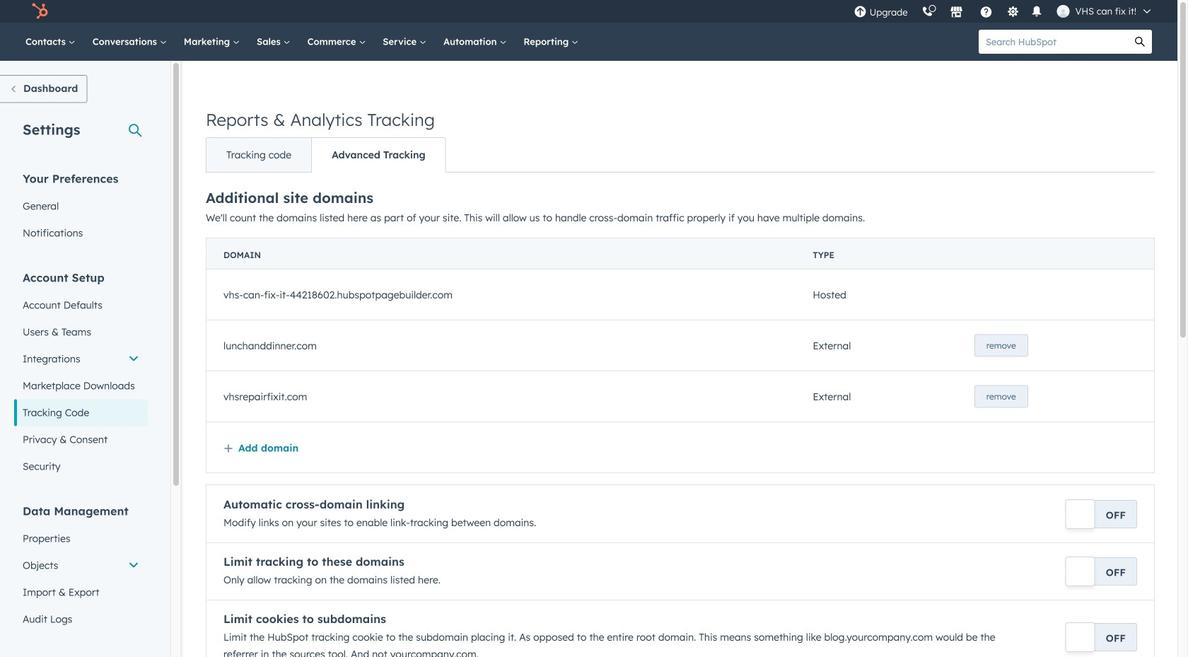 Task type: vqa. For each thing, say whether or not it's contained in the screenshot.
list
no



Task type: locate. For each thing, give the bounding box(es) containing it.
data management element
[[14, 503, 148, 633]]

terry turtle image
[[1057, 5, 1070, 18]]

account setup element
[[14, 270, 148, 480]]

navigation
[[206, 137, 446, 173]]

Search HubSpot search field
[[979, 30, 1128, 54]]

menu
[[847, 0, 1161, 23]]



Task type: describe. For each thing, give the bounding box(es) containing it.
marketplaces image
[[950, 6, 963, 19]]

your preferences element
[[14, 171, 148, 246]]



